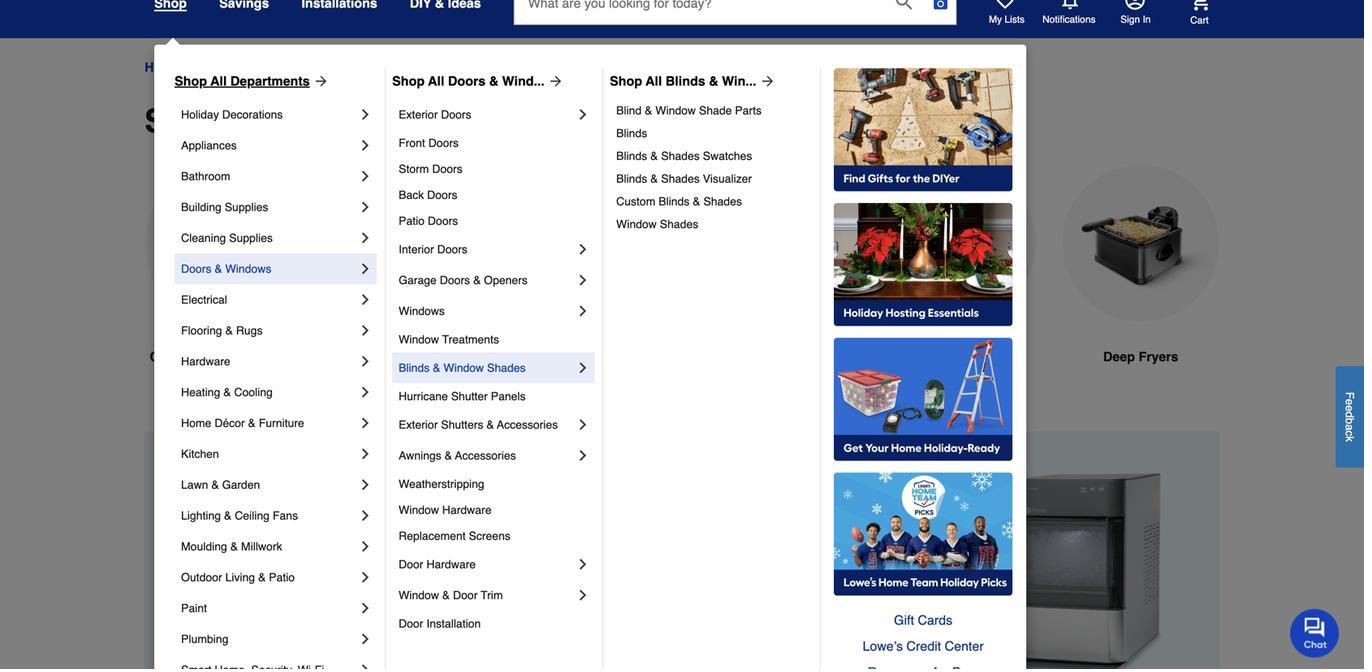 Task type: describe. For each thing, give the bounding box(es) containing it.
blinds for blinds & shades visualizer
[[616, 172, 647, 185]]

awnings & accessories link
[[399, 440, 575, 471]]

window for shades
[[616, 218, 657, 231]]

window for &
[[399, 589, 439, 602]]

building
[[181, 201, 222, 214]]

interior
[[399, 243, 434, 256]]

0 vertical spatial appliances link
[[195, 58, 264, 77]]

cart button
[[1168, 0, 1210, 27]]

doors for front
[[428, 136, 459, 149]]

bathroom
[[181, 170, 230, 183]]

shutters
[[441, 418, 483, 431]]

c
[[1343, 430, 1356, 436]]

fryers
[[1139, 349, 1178, 364]]

arrow right image for shop all blinds & win...
[[756, 73, 776, 89]]

heating & cooling
[[181, 386, 273, 399]]

lowe's home improvement notification center image
[[1060, 0, 1080, 10]]

windows inside doors & windows link
[[225, 262, 271, 275]]

0 vertical spatial small appliances
[[278, 60, 377, 75]]

accessories inside awnings & accessories link
[[455, 449, 516, 462]]

garage
[[399, 274, 437, 287]]

plumbing
[[181, 633, 228, 645]]

exterior for exterior doors
[[399, 108, 438, 121]]

fans
[[273, 509, 298, 522]]

chevron right image for flooring & rugs
[[357, 322, 373, 339]]

appliances up bathroom
[[181, 139, 237, 152]]

blinds & shades visualizer link
[[616, 167, 809, 190]]

shop all doors & wind... link
[[392, 71, 564, 91]]

parts
[[735, 104, 762, 117]]

chevron right image for interior doors
[[575, 241, 591, 257]]

& inside shop all doors & wind... link
[[489, 73, 499, 89]]

chevron right image for bathroom
[[357, 168, 373, 184]]

shades up blinds & shades visualizer
[[661, 149, 700, 162]]

home link
[[145, 58, 181, 77]]

1 horizontal spatial small
[[278, 60, 311, 75]]

cleaning
[[181, 231, 226, 244]]

doors for storm
[[432, 162, 462, 175]]

exterior doors link
[[399, 99, 575, 130]]

shutter
[[451, 390, 488, 403]]

awnings & accessories
[[399, 449, 516, 462]]

door for door installation
[[399, 617, 423, 630]]

door hardware
[[399, 558, 476, 571]]

window treatments
[[399, 333, 499, 346]]

lists
[[1005, 14, 1025, 25]]

paint
[[181, 602, 207, 615]]

custom blinds & shades
[[616, 195, 742, 208]]

blinds & shades swatches
[[616, 149, 752, 162]]

shop for shop all doors & wind...
[[392, 73, 425, 89]]

window & door trim link
[[399, 580, 575, 611]]

home for home
[[145, 60, 181, 75]]

d
[[1343, 411, 1356, 418]]

sign
[[1120, 14, 1140, 25]]

countertop microwaves link
[[145, 165, 302, 406]]

arrow right image
[[545, 73, 564, 89]]

window shades link
[[616, 213, 809, 235]]

back doors
[[399, 188, 457, 201]]

f
[[1343, 392, 1356, 399]]

cleaning supplies
[[181, 231, 273, 244]]

chevron right image for home décor & furniture
[[357, 415, 373, 431]]

flooring
[[181, 324, 222, 337]]

& inside "lawn & garden" link
[[211, 478, 219, 491]]

lowe's home team holiday picks. image
[[834, 473, 1012, 596]]

chevron right image for paint
[[357, 600, 373, 616]]

shades up custom blinds & shades at top
[[661, 172, 700, 185]]

chevron right image for holiday decorations
[[357, 106, 373, 123]]

replacement screens
[[399, 529, 511, 542]]

doors for patio
[[428, 214, 458, 227]]

toaster
[[546, 349, 592, 364]]

window down shop all blinds & win...
[[655, 104, 696, 117]]

flooring & rugs link
[[181, 315, 357, 346]]

decorations
[[222, 108, 283, 121]]

cart
[[1190, 14, 1209, 26]]

décor
[[215, 417, 245, 430]]

my
[[989, 14, 1002, 25]]

shop all doors & wind...
[[392, 73, 545, 89]]

garden
[[222, 478, 260, 491]]

lowe's credit center
[[863, 639, 984, 654]]

hardware for window hardware
[[442, 503, 492, 516]]

& inside lighting & ceiling fans link
[[224, 509, 232, 522]]

installation
[[426, 617, 481, 630]]

deep fryers
[[1103, 349, 1178, 364]]

lowe's home improvement account image
[[1125, 0, 1145, 10]]

chevron right image for heating & cooling
[[357, 384, 373, 400]]

& inside window & door trim link
[[442, 589, 450, 602]]

all for doors
[[428, 73, 444, 89]]

blinds & shades visualizer
[[616, 172, 752, 185]]

flooring & rugs
[[181, 324, 263, 337]]

window for hardware
[[399, 503, 439, 516]]

patio doors link
[[399, 208, 591, 234]]

exterior shutters & accessories
[[399, 418, 558, 431]]

rugs
[[236, 324, 263, 337]]

home décor & furniture link
[[181, 408, 357, 438]]

hurricane
[[399, 390, 448, 403]]

f e e d b a c k button
[[1336, 366, 1364, 468]]

& inside blinds & window shades 'link'
[[433, 361, 440, 374]]

chevron right image for garage doors & openers
[[575, 272, 591, 288]]

lowe's home improvement lists image
[[995, 0, 1015, 10]]

b
[[1343, 418, 1356, 424]]

my lists link
[[989, 0, 1025, 26]]

exterior shutters & accessories link
[[399, 409, 575, 440]]

blind & window shade parts link
[[616, 99, 809, 122]]

door installation link
[[399, 611, 591, 637]]

windows link
[[399, 296, 575, 326]]

all for blinds
[[646, 73, 662, 89]]

1 vertical spatial patio
[[269, 571, 295, 584]]

chevron right image for blinds & window shades
[[575, 360, 591, 376]]

a stainless steel toaster oven. image
[[512, 165, 669, 322]]

& inside blind & window shade parts link
[[645, 104, 652, 117]]

shop all blinds & win... link
[[610, 71, 776, 91]]

chevron right image for doors & windows
[[357, 261, 373, 277]]

lawn & garden
[[181, 478, 260, 491]]

a chefman stainless steel deep fryer. image
[[1062, 165, 1220, 322]]

chevron right image for windows
[[575, 303, 591, 319]]

blind & window shade parts
[[616, 104, 762, 117]]

building supplies
[[181, 201, 268, 214]]

0 horizontal spatial small
[[145, 102, 231, 140]]

blinds & window shades
[[399, 361, 526, 374]]

hardware for door hardware
[[426, 558, 476, 571]]

& inside the custom blinds & shades link
[[693, 195, 700, 208]]

& inside home décor & furniture link
[[248, 417, 256, 430]]

& inside moulding & millwork link
[[230, 540, 238, 553]]

holiday decorations link
[[181, 99, 357, 130]]

k
[[1343, 436, 1356, 442]]

lowe's home improvement cart image
[[1190, 0, 1210, 10]]

panels
[[491, 390, 526, 403]]

doors up 'exterior doors' link
[[448, 73, 486, 89]]

doors & windows link
[[181, 253, 357, 284]]

lawn
[[181, 478, 208, 491]]

shop all departments link
[[175, 71, 329, 91]]

& inside outdoor living & patio link
[[258, 571, 266, 584]]

chevron right image for awnings & accessories
[[575, 447, 591, 464]]

electrical link
[[181, 284, 357, 315]]

camera image
[[932, 0, 949, 11]]

cards
[[918, 613, 952, 628]]

sign in button
[[1120, 0, 1151, 26]]

chevron right image for kitchen
[[357, 446, 373, 462]]

a gray and stainless steel ninja air fryer. image
[[695, 165, 853, 322]]

& inside blinds & shades swatches link
[[650, 149, 658, 162]]

f e e d b a c k
[[1343, 392, 1356, 442]]

chevron right image for outdoor living & patio
[[357, 569, 373, 585]]

chevron right image for lawn & garden
[[357, 477, 373, 493]]

chat invite button image
[[1290, 608, 1340, 658]]

exterior doors
[[399, 108, 471, 121]]

blinds & shades swatches link
[[616, 145, 809, 167]]



Task type: vqa. For each thing, say whether or not it's contained in the screenshot.
'Brackets'
no



Task type: locate. For each thing, give the bounding box(es) containing it.
a silver-colored new air portable ice maker. image
[[328, 165, 486, 322]]

a
[[1343, 424, 1356, 430]]

all up blind & window shade parts at the top of the page
[[646, 73, 662, 89]]

lowe's
[[863, 639, 903, 654]]

chevron right image for plumbing
[[357, 631, 373, 647]]

home
[[145, 60, 181, 75], [181, 417, 211, 430]]

arrow right image up parts
[[756, 73, 776, 89]]

Search Query text field
[[514, 0, 883, 24]]

window inside 'link'
[[444, 361, 484, 374]]

hardware down 'replacement screens'
[[426, 558, 476, 571]]

doors right garage
[[440, 274, 470, 287]]

makers
[[423, 349, 468, 364]]

a black and stainless steel countertop microwave. image
[[145, 165, 302, 322]]

storm doors link
[[399, 156, 591, 182]]

& up door installation
[[442, 589, 450, 602]]

1 shop from the left
[[175, 73, 207, 89]]

custom blinds & shades link
[[616, 190, 809, 213]]

outdoor living & patio link
[[181, 562, 357, 593]]

millwork
[[241, 540, 282, 553]]

doors inside 'link'
[[432, 162, 462, 175]]

chevron right image for building supplies
[[357, 199, 373, 215]]

lighting & ceiling fans link
[[181, 500, 357, 531]]

window up "replacement"
[[399, 503, 439, 516]]

blenders
[[929, 349, 985, 364]]

0 vertical spatial home
[[145, 60, 181, 75]]

interior doors link
[[399, 234, 575, 265]]

& right lawn
[[211, 478, 219, 491]]

appliances link up 'holiday decorations'
[[195, 58, 264, 77]]

doors down front doors
[[432, 162, 462, 175]]

chevron right image for exterior shutters & accessories
[[575, 417, 591, 433]]

shop all departments
[[175, 73, 310, 89]]

0 vertical spatial hardware
[[181, 355, 230, 368]]

None search field
[[514, 0, 957, 40]]

front
[[399, 136, 425, 149]]

1 horizontal spatial windows
[[399, 304, 445, 317]]

1 horizontal spatial patio
[[399, 214, 425, 227]]

supplies for building supplies
[[225, 201, 268, 214]]

outdoor
[[181, 571, 222, 584]]

& inside shop all blinds & win... link
[[709, 73, 718, 89]]

shop up holiday
[[175, 73, 207, 89]]

2 e from the top
[[1343, 405, 1356, 411]]

2 vertical spatial hardware
[[426, 558, 476, 571]]

sign in
[[1120, 14, 1151, 25]]

all up exterior doors
[[428, 73, 444, 89]]

small appliances up holiday decorations link
[[278, 60, 377, 75]]

heating & cooling link
[[181, 377, 357, 408]]

windows
[[225, 262, 271, 275], [399, 304, 445, 317]]

0 horizontal spatial shop
[[175, 73, 207, 89]]

0 horizontal spatial arrow right image
[[310, 73, 329, 89]]

chevron right image for door hardware
[[575, 556, 591, 572]]

microwaves
[[223, 349, 297, 364]]

door left trim
[[453, 589, 478, 602]]

appliances right "departments" on the left top of the page
[[314, 60, 377, 75]]

windows inside windows 'link'
[[399, 304, 445, 317]]

accessories down panels
[[497, 418, 558, 431]]

all for departments
[[210, 73, 227, 89]]

blinds inside blinds link
[[616, 127, 647, 140]]

doors down shop all doors & wind...
[[441, 108, 471, 121]]

weatherstripping link
[[399, 471, 591, 497]]

blinds for blinds
[[616, 127, 647, 140]]

appliances link down decorations
[[181, 130, 357, 161]]

small appliances down "departments" on the left top of the page
[[145, 102, 412, 140]]

1 vertical spatial home
[[181, 417, 211, 430]]

2 horizontal spatial shop
[[610, 73, 642, 89]]

& down blinds & shades visualizer
[[693, 195, 700, 208]]

search image
[[896, 0, 912, 10]]

garage doors & openers
[[399, 274, 528, 287]]

doors
[[448, 73, 486, 89], [441, 108, 471, 121], [428, 136, 459, 149], [432, 162, 462, 175], [427, 188, 457, 201], [428, 214, 458, 227], [437, 243, 468, 256], [181, 262, 211, 275], [440, 274, 470, 287]]

window treatments link
[[399, 326, 591, 352]]

& left the "millwork"
[[230, 540, 238, 553]]

shop inside shop all doors & wind... link
[[392, 73, 425, 89]]

& left win...
[[709, 73, 718, 89]]

& right ice
[[433, 361, 440, 374]]

0 vertical spatial exterior
[[399, 108, 438, 121]]

doors up "garage doors & openers"
[[437, 243, 468, 256]]

toaster ovens link
[[512, 165, 669, 406]]

replacement
[[399, 529, 466, 542]]

shades down visualizer
[[703, 195, 742, 208]]

countertop microwaves
[[150, 349, 297, 364]]

supplies up doors & windows link
[[229, 231, 273, 244]]

chevron right image for moulding & millwork
[[357, 538, 373, 555]]

accessories
[[497, 418, 558, 431], [455, 449, 516, 462]]

weatherstripping
[[399, 477, 484, 490]]

& right shutters
[[486, 418, 494, 431]]

& inside exterior shutters & accessories 'link'
[[486, 418, 494, 431]]

& down cleaning supplies
[[215, 262, 222, 275]]

& up blinds & shades visualizer
[[650, 149, 658, 162]]

window up door installation
[[399, 589, 439, 602]]

1 vertical spatial exterior
[[399, 418, 438, 431]]

credit
[[906, 639, 941, 654]]

e up d
[[1343, 399, 1356, 405]]

living
[[225, 571, 255, 584]]

gift
[[894, 613, 914, 628]]

1 horizontal spatial shop
[[392, 73, 425, 89]]

& left rugs
[[225, 324, 233, 337]]

& right living
[[258, 571, 266, 584]]

lighting & ceiling fans
[[181, 509, 298, 522]]

chevron right image for exterior doors
[[575, 106, 591, 123]]

window up the 'hurricane shutter panels'
[[444, 361, 484, 374]]

windows down garage
[[399, 304, 445, 317]]

small appliances
[[278, 60, 377, 75], [145, 102, 412, 140]]

& right the décor
[[248, 417, 256, 430]]

doors up storm doors
[[428, 136, 459, 149]]

& right awnings
[[445, 449, 452, 462]]

find gifts for the diyer. image
[[834, 68, 1012, 192]]

blinds for blinds & window shades
[[399, 361, 430, 374]]

chevron right image for appliances
[[357, 137, 373, 153]]

arrow right image up holiday decorations link
[[310, 73, 329, 89]]

0 vertical spatial supplies
[[225, 201, 268, 214]]

shop inside the shop all departments link
[[175, 73, 207, 89]]

window for treatments
[[399, 333, 439, 346]]

electrical
[[181, 293, 227, 306]]

all up 'holiday decorations'
[[210, 73, 227, 89]]

shop for shop all blinds & win...
[[610, 73, 642, 89]]

blinds inside shop all blinds & win... link
[[666, 73, 705, 89]]

blind
[[616, 104, 642, 117]]

blinds link
[[616, 122, 809, 145]]

arrow right image inside shop all blinds & win... link
[[756, 73, 776, 89]]

accessories inside exterior shutters & accessories 'link'
[[497, 418, 558, 431]]

doors down storm doors
[[427, 188, 457, 201]]

blinds inside the custom blinds & shades link
[[659, 195, 690, 208]]

appliances down small appliances link
[[240, 102, 412, 140]]

e up "b"
[[1343, 405, 1356, 411]]

blenders link
[[879, 165, 1036, 406]]

chevron right image for hardware
[[357, 353, 373, 369]]

& left ceiling
[[224, 509, 232, 522]]

storm doors
[[399, 162, 462, 175]]

doors & windows
[[181, 262, 271, 275]]

hurricane shutter panels
[[399, 390, 526, 403]]

patio down back
[[399, 214, 425, 227]]

door installation
[[399, 617, 481, 630]]

front doors
[[399, 136, 459, 149]]

2 vertical spatial door
[[399, 617, 423, 630]]

hardware down flooring
[[181, 355, 230, 368]]

heating
[[181, 386, 220, 399]]

& right blind
[[645, 104, 652, 117]]

1 vertical spatial accessories
[[455, 449, 516, 462]]

small appliances link
[[278, 58, 377, 77]]

swatches
[[703, 149, 752, 162]]

notifications
[[1043, 14, 1096, 25]]

small up bathroom
[[145, 102, 231, 140]]

1 all from the left
[[210, 73, 227, 89]]

appliances link
[[195, 58, 264, 77], [181, 130, 357, 161]]

supplies
[[225, 201, 268, 214], [229, 231, 273, 244]]

holiday
[[181, 108, 219, 121]]

& inside garage doors & openers link
[[473, 274, 481, 287]]

& left the cooling
[[223, 386, 231, 399]]

arrow right image
[[310, 73, 329, 89], [756, 73, 776, 89]]

shop inside shop all blinds & win... link
[[610, 73, 642, 89]]

3 shop from the left
[[610, 73, 642, 89]]

gift cards
[[894, 613, 952, 628]]

blinds inside blinds & window shades 'link'
[[399, 361, 430, 374]]

1 vertical spatial small
[[145, 102, 231, 140]]

shades inside 'link'
[[487, 361, 526, 374]]

chevron right image for cleaning supplies
[[357, 230, 373, 246]]

1 arrow right image from the left
[[310, 73, 329, 89]]

exterior for exterior shutters & accessories
[[399, 418, 438, 431]]

blinds
[[666, 73, 705, 89], [616, 127, 647, 140], [616, 149, 647, 162], [616, 172, 647, 185], [659, 195, 690, 208], [399, 361, 430, 374]]

trim
[[481, 589, 503, 602]]

awnings
[[399, 449, 441, 462]]

win...
[[722, 73, 756, 89]]

patio doors
[[399, 214, 458, 227]]

home for home décor & furniture
[[181, 417, 211, 430]]

exterior down hurricane
[[399, 418, 438, 431]]

& inside heating & cooling link
[[223, 386, 231, 399]]

accessories up weatherstripping link
[[455, 449, 516, 462]]

window hardware link
[[399, 497, 591, 523]]

hardware
[[181, 355, 230, 368], [442, 503, 492, 516], [426, 558, 476, 571]]

supplies for cleaning supplies
[[229, 231, 273, 244]]

chevron right image for electrical
[[357, 291, 373, 308]]

1 exterior from the top
[[399, 108, 438, 121]]

window
[[655, 104, 696, 117], [616, 218, 657, 231], [399, 333, 439, 346], [444, 361, 484, 374], [399, 503, 439, 516], [399, 589, 439, 602]]

door down "replacement"
[[399, 558, 423, 571]]

toaster ovens
[[546, 349, 635, 364]]

& left "wind..."
[[489, 73, 499, 89]]

1 horizontal spatial home
[[181, 417, 211, 430]]

doors for garage
[[440, 274, 470, 287]]

2 all from the left
[[428, 73, 444, 89]]

2 arrow right image from the left
[[756, 73, 776, 89]]

2 shop from the left
[[392, 73, 425, 89]]

shop up blind
[[610, 73, 642, 89]]

blinds & window shades link
[[399, 352, 575, 383]]

blinds for blinds & shades swatches
[[616, 149, 647, 162]]

1 horizontal spatial arrow right image
[[756, 73, 776, 89]]

0 vertical spatial door
[[399, 558, 423, 571]]

blinds inside blinds & shades swatches link
[[616, 149, 647, 162]]

arrow right image inside the shop all departments link
[[310, 73, 329, 89]]

shades down custom blinds & shades at top
[[660, 218, 698, 231]]

plumbing link
[[181, 624, 357, 654]]

small up holiday decorations link
[[278, 60, 311, 75]]

exterior inside 'exterior doors' link
[[399, 108, 438, 121]]

1 vertical spatial supplies
[[229, 231, 273, 244]]

1 vertical spatial hardware
[[442, 503, 492, 516]]

1 vertical spatial windows
[[399, 304, 445, 317]]

window hardware
[[399, 503, 492, 516]]

doors for interior
[[437, 243, 468, 256]]

holiday hosting essentials. image
[[834, 203, 1012, 326]]

0 horizontal spatial windows
[[225, 262, 271, 275]]

get your home holiday-ready. image
[[834, 338, 1012, 461]]

0 vertical spatial small
[[278, 60, 311, 75]]

& left openers
[[473, 274, 481, 287]]

chevron right image
[[575, 106, 591, 123], [357, 168, 373, 184], [357, 199, 373, 215], [575, 241, 591, 257], [575, 272, 591, 288], [357, 291, 373, 308], [575, 303, 591, 319], [357, 322, 373, 339], [357, 353, 373, 369], [357, 446, 373, 462], [575, 447, 591, 464], [357, 507, 373, 524], [575, 556, 591, 572], [357, 569, 373, 585], [357, 600, 373, 616]]

blinds inside blinds & shades visualizer link
[[616, 172, 647, 185]]

chevron right image
[[357, 106, 373, 123], [357, 137, 373, 153], [357, 230, 373, 246], [357, 261, 373, 277], [575, 360, 591, 376], [357, 384, 373, 400], [357, 415, 373, 431], [575, 417, 591, 433], [357, 477, 373, 493], [357, 538, 373, 555], [575, 587, 591, 603], [357, 631, 373, 647], [357, 662, 373, 669]]

0 vertical spatial windows
[[225, 262, 271, 275]]

moulding & millwork link
[[181, 531, 357, 562]]

shop up exterior doors
[[392, 73, 425, 89]]

2 exterior from the top
[[399, 418, 438, 431]]

advertisement region
[[145, 432, 1220, 669]]

treatments
[[442, 333, 499, 346]]

1 e from the top
[[1343, 399, 1356, 405]]

exterior inside exterior shutters & accessories 'link'
[[399, 418, 438, 431]]

hardware up 'replacement screens'
[[442, 503, 492, 516]]

& inside awnings & accessories link
[[445, 449, 452, 462]]

& inside blinds & shades visualizer link
[[650, 172, 658, 185]]

hardware link
[[181, 346, 357, 377]]

departments
[[230, 73, 310, 89]]

moulding & millwork
[[181, 540, 282, 553]]

shop for shop all departments
[[175, 73, 207, 89]]

shop all blinds & win...
[[610, 73, 756, 89]]

cleaning supplies link
[[181, 222, 357, 253]]

a gray ninja blender. image
[[879, 165, 1036, 322]]

ice
[[401, 349, 419, 364]]

appliances
[[195, 60, 264, 75], [314, 60, 377, 75], [240, 102, 412, 140], [181, 139, 237, 152]]

windows up electrical link
[[225, 262, 271, 275]]

door left installation
[[399, 617, 423, 630]]

chevron right image for lighting & ceiling fans
[[357, 507, 373, 524]]

2 horizontal spatial all
[[646, 73, 662, 89]]

doors down the back doors
[[428, 214, 458, 227]]

0 horizontal spatial all
[[210, 73, 227, 89]]

openers
[[484, 274, 528, 287]]

1 vertical spatial small appliances
[[145, 102, 412, 140]]

window up ice
[[399, 333, 439, 346]]

0 vertical spatial accessories
[[497, 418, 558, 431]]

doors for exterior
[[441, 108, 471, 121]]

door for door hardware
[[399, 558, 423, 571]]

shades up panels
[[487, 361, 526, 374]]

& up "custom"
[[650, 172, 658, 185]]

supplies up cleaning supplies
[[225, 201, 268, 214]]

& inside doors & windows link
[[215, 262, 222, 275]]

chevron right image for window & door trim
[[575, 587, 591, 603]]

doors for back
[[427, 188, 457, 201]]

& inside the flooring & rugs link
[[225, 324, 233, 337]]

0 horizontal spatial patio
[[269, 571, 295, 584]]

arrow right image for shop all departments
[[310, 73, 329, 89]]

0 horizontal spatial home
[[145, 60, 181, 75]]

doors down cleaning
[[181, 262, 211, 275]]

1 horizontal spatial all
[[428, 73, 444, 89]]

replacement screens link
[[399, 523, 591, 549]]

center
[[945, 639, 984, 654]]

patio up paint link
[[269, 571, 295, 584]]

1 vertical spatial door
[[453, 589, 478, 602]]

window down "custom"
[[616, 218, 657, 231]]

1 vertical spatial appliances link
[[181, 130, 357, 161]]

appliances up 'holiday decorations'
[[195, 60, 264, 75]]

0 vertical spatial patio
[[399, 214, 425, 227]]

3 all from the left
[[646, 73, 662, 89]]

my lists
[[989, 14, 1025, 25]]

exterior up the front
[[399, 108, 438, 121]]



